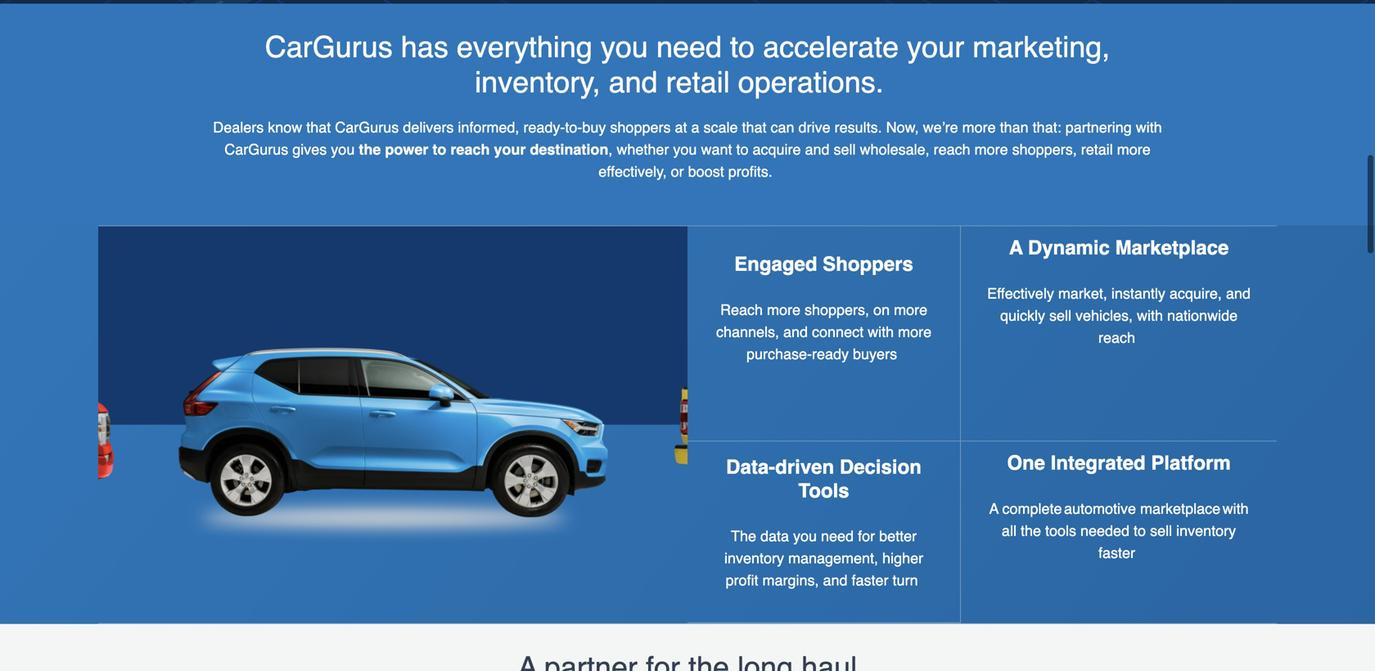 Task type: vqa. For each thing, say whether or not it's contained in the screenshot.
the In CarGurus, you get a partner dedicated to helping you succeed.  The statistics bear that out across our integrated platform :
no



Task type: locate. For each thing, give the bounding box(es) containing it.
and
[[609, 65, 658, 99], [805, 141, 830, 158], [1227, 285, 1251, 302], [784, 324, 808, 341], [824, 573, 848, 589]]

faster down needed at the right bottom
[[1099, 545, 1136, 562]]

2 horizontal spatial sell
[[1151, 523, 1173, 540]]

to up operations. at the top right of the page
[[731, 30, 755, 64]]

reach down vehicles,
[[1099, 330, 1136, 346]]

0 vertical spatial cargurus
[[265, 30, 393, 64]]

with for shoppers
[[868, 324, 894, 341]]

complete automotive
[[1003, 501, 1137, 517]]

sell down marketplace with
[[1151, 523, 1173, 540]]

more left than
[[963, 119, 996, 136]]

that left can
[[742, 119, 767, 136]]

one integrated platform
[[1008, 452, 1232, 475]]

partnering
[[1066, 119, 1132, 136]]

0 horizontal spatial that
[[307, 119, 331, 136]]

accelerate
[[763, 30, 899, 64]]

buyers
[[853, 346, 898, 363]]

1 horizontal spatial the
[[1021, 523, 1042, 540]]

results.
[[835, 119, 883, 136]]

to
[[731, 30, 755, 64], [433, 141, 447, 158], [737, 141, 749, 158], [1134, 523, 1147, 540]]

1 horizontal spatial your
[[908, 30, 965, 64]]

1 horizontal spatial a
[[1010, 237, 1023, 259]]

0 horizontal spatial shoppers,
[[805, 302, 870, 319]]

and down the drive
[[805, 141, 830, 158]]

connect
[[812, 324, 864, 341]]

shoppers, up connect
[[805, 302, 870, 319]]

reach
[[721, 302, 763, 319]]

0 horizontal spatial sell
[[834, 141, 856, 158]]

to right needed at the right bottom
[[1134, 523, 1147, 540]]

retail
[[666, 65, 730, 99], [1082, 141, 1114, 158]]

with
[[1137, 119, 1163, 136], [1138, 307, 1164, 324], [868, 324, 894, 341]]

sell
[[834, 141, 856, 158], [1050, 307, 1072, 324], [1151, 523, 1173, 540]]

0 vertical spatial need
[[657, 30, 722, 64]]

1 vertical spatial need
[[821, 528, 854, 545]]

0 horizontal spatial faster
[[852, 573, 889, 589]]

more down partnering at right top
[[1118, 141, 1151, 158]]

0 vertical spatial retail
[[666, 65, 730, 99]]

with inside reach more shoppers, on more channels, and connect with more purchase-ready buyers
[[868, 324, 894, 341]]

inventory,
[[475, 65, 601, 99]]

or
[[671, 164, 684, 180]]

sell inside effectively market, instantly acquire, and quickly sell vehicles, with nationwide reach
[[1050, 307, 1072, 324]]

need up management,
[[821, 528, 854, 545]]

profits.
[[729, 164, 773, 180]]

with right partnering at right top
[[1137, 119, 1163, 136]]

everything
[[457, 30, 593, 64]]

,
[[609, 141, 613, 158]]

dashboard image
[[98, 227, 688, 623]]

1 horizontal spatial retail
[[1082, 141, 1114, 158]]

inventory down marketplace with
[[1177, 523, 1237, 540]]

nationwide
[[1168, 307, 1238, 324]]

the left power
[[359, 141, 381, 158]]

0 vertical spatial inventory
[[1177, 523, 1237, 540]]

marketplace with
[[1141, 501, 1249, 517]]

sell down results.
[[834, 141, 856, 158]]

1 horizontal spatial sell
[[1050, 307, 1072, 324]]

1 vertical spatial sell
[[1050, 307, 1072, 324]]

with down on
[[868, 324, 894, 341]]

1 vertical spatial retail
[[1082, 141, 1114, 158]]

0 vertical spatial sell
[[834, 141, 856, 158]]

a up effectively
[[1010, 237, 1023, 259]]

the inside a complete automotive marketplace with all the tools needed to sell inventory faster
[[1021, 523, 1042, 540]]

and down management,
[[824, 573, 848, 589]]

one
[[1008, 452, 1046, 475]]

cargurus inside cargurus has everything you need to accelerate your marketing, inventory, and retail operations.
[[265, 30, 393, 64]]

the right all
[[1021, 523, 1042, 540]]

faster inside the data you need for better inventory management, higher profit margins, and faster turn
[[852, 573, 889, 589]]

that
[[307, 119, 331, 136], [742, 119, 767, 136]]

0 vertical spatial your
[[908, 30, 965, 64]]

shoppers,
[[1013, 141, 1078, 158], [805, 302, 870, 319]]

effectively,
[[599, 164, 667, 180]]

1 horizontal spatial that
[[742, 119, 767, 136]]

1 horizontal spatial faster
[[1099, 545, 1136, 562]]

a for a complete automotive marketplace with all the tools needed to sell inventory faster
[[990, 501, 999, 517]]

0 horizontal spatial retail
[[666, 65, 730, 99]]

1 vertical spatial inventory
[[725, 550, 785, 567]]

inventory down the
[[725, 550, 785, 567]]

0 vertical spatial a
[[1010, 237, 1023, 259]]

reach down "informed,"
[[451, 141, 490, 158]]

you
[[601, 30, 649, 64], [331, 141, 355, 158], [674, 141, 697, 158], [794, 528, 817, 545]]

0 horizontal spatial inventory
[[725, 550, 785, 567]]

ready
[[812, 346, 849, 363]]

purchase-
[[747, 346, 812, 363]]

all
[[1002, 523, 1017, 540]]

0 horizontal spatial need
[[657, 30, 722, 64]]

1 vertical spatial the
[[1021, 523, 1042, 540]]

retail up a
[[666, 65, 730, 99]]

vehicles,
[[1076, 307, 1134, 324]]

reach inside effectively market, instantly acquire, and quickly sell vehicles, with nationwide reach
[[1099, 330, 1136, 346]]

your
[[908, 30, 965, 64], [494, 141, 526, 158]]

0 horizontal spatial your
[[494, 141, 526, 158]]

faster
[[1099, 545, 1136, 562], [852, 573, 889, 589]]

1 vertical spatial shoppers,
[[805, 302, 870, 319]]

needed
[[1081, 523, 1130, 540]]

whether
[[617, 141, 669, 158]]

2 vertical spatial cargurus
[[225, 141, 289, 158]]

gives
[[293, 141, 327, 158]]

the
[[359, 141, 381, 158], [1021, 523, 1042, 540]]

your down "informed,"
[[494, 141, 526, 158]]

0 vertical spatial shoppers,
[[1013, 141, 1078, 158]]

need
[[657, 30, 722, 64], [821, 528, 854, 545]]

1 vertical spatial a
[[990, 501, 999, 517]]

a dynamic marketplace
[[1010, 237, 1230, 259]]

with inside effectively market, instantly acquire, and quickly sell vehicles, with nationwide reach
[[1138, 307, 1164, 324]]

to down delivers
[[433, 141, 447, 158]]

shoppers, down that:
[[1013, 141, 1078, 158]]

to-
[[565, 119, 583, 136]]

a
[[1010, 237, 1023, 259], [990, 501, 999, 517]]

dynamic
[[1029, 237, 1110, 259]]

marketing,
[[973, 30, 1111, 64]]

1 vertical spatial cargurus
[[335, 119, 399, 136]]

2 horizontal spatial reach
[[1099, 330, 1136, 346]]

and up purchase-
[[784, 324, 808, 341]]

and inside reach more shoppers, on more channels, and connect with more purchase-ready buyers
[[784, 324, 808, 341]]

acquire,
[[1170, 285, 1223, 302]]

need inside the data you need for better inventory management, higher profit margins, and faster turn
[[821, 528, 854, 545]]

1 horizontal spatial shoppers,
[[1013, 141, 1078, 158]]

1 vertical spatial faster
[[852, 573, 889, 589]]

0 vertical spatial the
[[359, 141, 381, 158]]

2 vertical spatial sell
[[1151, 523, 1173, 540]]

now,
[[887, 119, 919, 136]]

marketplace
[[1116, 237, 1230, 259]]

1 horizontal spatial inventory
[[1177, 523, 1237, 540]]

reach down we're
[[934, 141, 971, 158]]

that up gives
[[307, 119, 331, 136]]

to up "profits."
[[737, 141, 749, 158]]

need up a
[[657, 30, 722, 64]]

more down than
[[975, 141, 1009, 158]]

retail inside cargurus has everything you need to accelerate your marketing, inventory, and retail operations.
[[666, 65, 730, 99]]

faster left turn
[[852, 573, 889, 589]]

and up nationwide
[[1227, 285, 1251, 302]]

power
[[385, 141, 429, 158]]

a inside a complete automotive marketplace with all the tools needed to sell inventory faster
[[990, 501, 999, 517]]

and up the shoppers
[[609, 65, 658, 99]]

sell down market,
[[1050, 307, 1072, 324]]

want
[[701, 141, 733, 158]]

your up we're
[[908, 30, 965, 64]]

1 horizontal spatial need
[[821, 528, 854, 545]]

with inside the dealers know that cargurus delivers informed, ready-to-buy shoppers at a scale that can drive results. now, we're more than that: partnering with cargurus gives you
[[1137, 119, 1163, 136]]

retail down partnering at right top
[[1082, 141, 1114, 158]]

destination
[[530, 141, 609, 158]]

you inside cargurus has everything you need to accelerate your marketing, inventory, and retail operations.
[[601, 30, 649, 64]]

data
[[761, 528, 790, 545]]

reach
[[451, 141, 490, 158], [934, 141, 971, 158], [1099, 330, 1136, 346]]

cargurus
[[265, 30, 393, 64], [335, 119, 399, 136], [225, 141, 289, 158]]

more
[[963, 119, 996, 136], [975, 141, 1009, 158], [1118, 141, 1151, 158], [767, 302, 801, 319], [894, 302, 928, 319], [899, 324, 932, 341]]

with down instantly
[[1138, 307, 1164, 324]]

0 horizontal spatial a
[[990, 501, 999, 517]]

more inside the dealers know that cargurus delivers informed, ready-to-buy shoppers at a scale that can drive results. now, we're more than that: partnering with cargurus gives you
[[963, 119, 996, 136]]

1 horizontal spatial reach
[[934, 141, 971, 158]]

that:
[[1033, 119, 1062, 136]]

know
[[268, 119, 302, 136]]

a left complete automotive
[[990, 501, 999, 517]]

a complete automotive marketplace with all the tools needed to sell inventory faster
[[990, 501, 1249, 562]]

0 vertical spatial faster
[[1099, 545, 1136, 562]]

on
[[874, 302, 890, 319]]

you inside the dealers know that cargurus delivers informed, ready-to-buy shoppers at a scale that can drive results. now, we're more than that: partnering with cargurus gives you
[[331, 141, 355, 158]]



Task type: describe. For each thing, give the bounding box(es) containing it.
need inside cargurus has everything you need to accelerate your marketing, inventory, and retail operations.
[[657, 30, 722, 64]]

turn
[[893, 573, 919, 589]]

shoppers, inside ", whether you want to acquire and sell wholesale, reach more shoppers, retail more effectively, or boost profits."
[[1013, 141, 1078, 158]]

boost
[[689, 164, 725, 180]]

, whether you want to acquire and sell wholesale, reach more shoppers, retail more effectively, or boost profits.
[[599, 141, 1151, 180]]

the power to reach your destination
[[359, 141, 609, 158]]

reach more shoppers, on more channels, and connect with more purchase-ready buyers
[[717, 302, 932, 363]]

1 vertical spatial your
[[494, 141, 526, 158]]

to inside ", whether you want to acquire and sell wholesale, reach more shoppers, retail more effectively, or boost profits."
[[737, 141, 749, 158]]

the data you need for better inventory management, higher profit margins, and faster turn
[[725, 528, 924, 589]]

buy
[[583, 119, 606, 136]]

0 horizontal spatial the
[[359, 141, 381, 158]]

inventory inside the data you need for better inventory management, higher profit margins, and faster turn
[[725, 550, 785, 567]]

we're
[[924, 119, 959, 136]]

tools
[[799, 480, 850, 502]]

shoppers, inside reach more shoppers, on more channels, and connect with more purchase-ready buyers
[[805, 302, 870, 319]]

better
[[880, 528, 917, 545]]

effectively
[[988, 285, 1055, 302]]

quickly
[[1001, 307, 1046, 324]]

scale
[[704, 119, 738, 136]]

faster inside a complete automotive marketplace with all the tools needed to sell inventory faster
[[1099, 545, 1136, 562]]

your inside cargurus has everything you need to accelerate your marketing, inventory, and retail operations.
[[908, 30, 965, 64]]

and inside ", whether you want to acquire and sell wholesale, reach more shoppers, retail more effectively, or boost profits."
[[805, 141, 830, 158]]

acquire
[[753, 141, 801, 158]]

shoppers
[[823, 253, 914, 276]]

more right reach
[[767, 302, 801, 319]]

and inside the data you need for better inventory management, higher profit margins, and faster turn
[[824, 573, 848, 589]]

cargurus has everything you need to accelerate your marketing, inventory, and retail operations.
[[265, 30, 1111, 99]]

data-
[[727, 456, 776, 479]]

ready-
[[524, 119, 565, 136]]

you inside ", whether you want to acquire and sell wholesale, reach more shoppers, retail more effectively, or boost profits."
[[674, 141, 697, 158]]

dealers
[[213, 119, 264, 136]]

engaged
[[735, 253, 818, 276]]

sell inside a complete automotive marketplace with all the tools needed to sell inventory faster
[[1151, 523, 1173, 540]]

instantly
[[1112, 285, 1166, 302]]

the
[[731, 528, 757, 545]]

decision
[[840, 456, 922, 479]]

engaged shoppers
[[735, 253, 914, 276]]

channels,
[[717, 324, 780, 341]]

margins,
[[763, 573, 819, 589]]

retail inside ", whether you want to acquire and sell wholesale, reach more shoppers, retail more effectively, or boost profits."
[[1082, 141, 1114, 158]]

to inside a complete automotive marketplace with all the tools needed to sell inventory faster
[[1134, 523, 1147, 540]]

can
[[771, 119, 795, 136]]

effectively market, instantly acquire, and quickly sell vehicles, with nationwide reach
[[988, 285, 1251, 346]]

you inside the data you need for better inventory management, higher profit margins, and faster turn
[[794, 528, 817, 545]]

market,
[[1059, 285, 1108, 302]]

more right connect
[[899, 324, 932, 341]]

operations.
[[738, 65, 884, 99]]

platform
[[1152, 452, 1232, 475]]

integrated
[[1051, 452, 1146, 475]]

1 that from the left
[[307, 119, 331, 136]]

higher
[[883, 550, 924, 567]]

management,
[[789, 550, 879, 567]]

and inside effectively market, instantly acquire, and quickly sell vehicles, with nationwide reach
[[1227, 285, 1251, 302]]

and inside cargurus has everything you need to accelerate your marketing, inventory, and retail operations.
[[609, 65, 658, 99]]

dealers know that cargurus delivers informed, ready-to-buy shoppers at a scale that can drive results. now, we're more than that: partnering with cargurus gives you
[[213, 119, 1163, 158]]

more right on
[[894, 302, 928, 319]]

drive
[[799, 119, 831, 136]]

sell inside ", whether you want to acquire and sell wholesale, reach more shoppers, retail more effectively, or boost profits."
[[834, 141, 856, 158]]

profit
[[726, 573, 759, 589]]

delivers
[[403, 119, 454, 136]]

0 horizontal spatial reach
[[451, 141, 490, 158]]

than
[[1001, 119, 1029, 136]]

data-driven decision tools
[[727, 456, 922, 502]]

inventory inside a complete automotive marketplace with all the tools needed to sell inventory faster
[[1177, 523, 1237, 540]]

a
[[692, 119, 700, 136]]

with for dynamic
[[1138, 307, 1164, 324]]

reach inside ", whether you want to acquire and sell wholesale, reach more shoppers, retail more effectively, or boost profits."
[[934, 141, 971, 158]]

2 that from the left
[[742, 119, 767, 136]]

a for a dynamic marketplace
[[1010, 237, 1023, 259]]

informed,
[[458, 119, 520, 136]]

at
[[675, 119, 688, 136]]

wholesale,
[[860, 141, 930, 158]]

has
[[401, 30, 449, 64]]

to inside cargurus has everything you need to accelerate your marketing, inventory, and retail operations.
[[731, 30, 755, 64]]

shoppers
[[610, 119, 671, 136]]

tools
[[1046, 523, 1077, 540]]

for
[[858, 528, 876, 545]]

driven
[[776, 456, 835, 479]]



